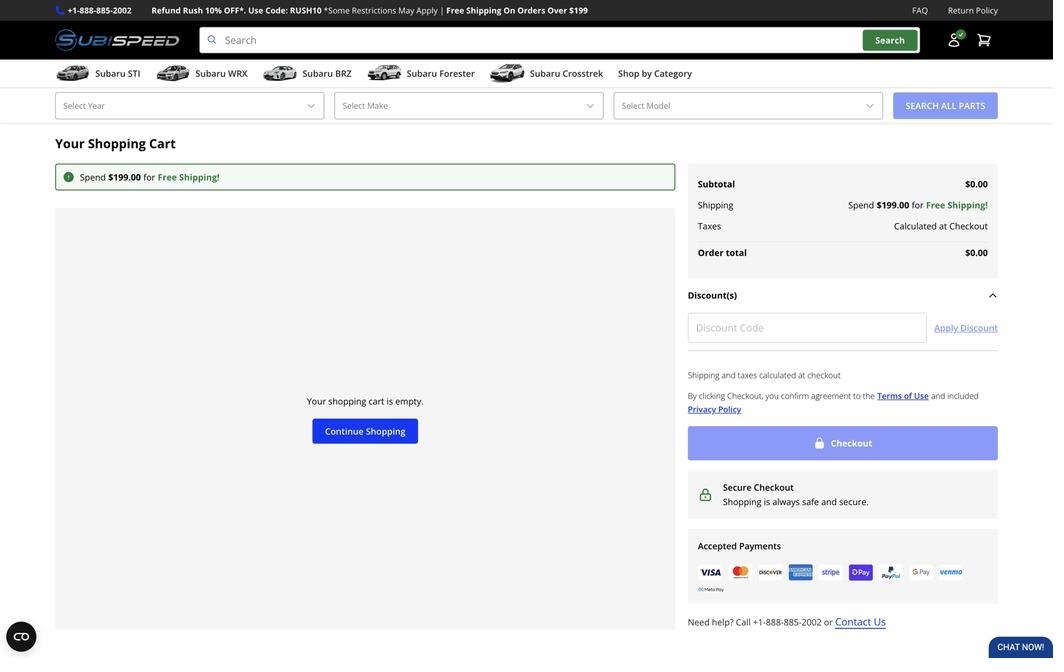 Task type: describe. For each thing, give the bounding box(es) containing it.
subtotal
[[698, 178, 735, 190]]

885- inside need help? call +1-888-885-2002 or contact us
[[784, 616, 802, 628]]

1 vertical spatial at
[[798, 369, 805, 381]]

always
[[773, 496, 800, 508]]

your for your shopping cart is empty.
[[307, 395, 326, 407]]

shop
[[618, 67, 640, 79]]

Discount Code field
[[688, 313, 927, 343]]

wrx
[[228, 67, 247, 79]]

0 horizontal spatial shipping!
[[179, 171, 220, 183]]

888- inside need help? call +1-888-885-2002 or contact us
[[766, 616, 784, 628]]

subaru for subaru forester
[[407, 67, 437, 79]]

us
[[874, 615, 886, 628]]

by
[[642, 67, 652, 79]]

0 vertical spatial 888-
[[80, 5, 96, 16]]

order
[[698, 247, 724, 259]]

subaru for subaru sti
[[95, 67, 126, 79]]

a subaru forester thumbnail image image
[[367, 64, 402, 83]]

over
[[548, 5, 567, 16]]

0 horizontal spatial spend $ 199.00 for free shipping!
[[80, 171, 220, 183]]

checkout,
[[727, 390, 764, 402]]

calculated
[[894, 220, 937, 232]]

subaru brz
[[303, 67, 352, 79]]

your shopping cart
[[55, 135, 176, 152]]

a subaru brz thumbnail image image
[[263, 64, 298, 83]]

discount(s)
[[688, 289, 737, 301]]

a subaru sti thumbnail image image
[[55, 64, 90, 83]]

subaru brz button
[[263, 62, 352, 87]]

checkout button
[[688, 426, 998, 461]]

confirm
[[781, 390, 809, 402]]

*some
[[324, 5, 350, 16]]

category
[[654, 67, 692, 79]]

search button
[[863, 30, 918, 51]]

secure.
[[839, 496, 869, 508]]

continue shopping
[[325, 425, 406, 437]]

checkout
[[808, 369, 841, 381]]

refund
[[152, 5, 181, 16]]

included
[[948, 390, 979, 402]]

privacy policy link
[[688, 403, 741, 416]]

0 horizontal spatial $
[[108, 171, 113, 183]]

of
[[904, 390, 912, 402]]

subaru for subaru wrx
[[196, 67, 226, 79]]

0 horizontal spatial +1-
[[68, 5, 80, 16]]

0 vertical spatial for
[[143, 171, 155, 183]]

may
[[398, 5, 414, 16]]

subaru wrx button
[[155, 62, 247, 87]]

subaru forester
[[407, 67, 475, 79]]

by
[[688, 390, 697, 402]]

subaru crosstrek
[[530, 67, 603, 79]]

contact us link
[[835, 615, 886, 628]]

terms
[[878, 390, 902, 402]]

select year image
[[306, 101, 316, 111]]

$0.00 for order total
[[966, 247, 988, 259]]

Select Model button
[[614, 92, 883, 119]]

shopping
[[328, 395, 366, 407]]

cart
[[149, 135, 176, 152]]

shoppay image
[[848, 564, 874, 582]]

accepted
[[698, 540, 737, 552]]

Select Year button
[[55, 92, 325, 119]]

clicking
[[699, 390, 725, 402]]

restrictions
[[352, 5, 396, 16]]

1 horizontal spatial spend
[[848, 199, 874, 211]]

1 vertical spatial for
[[912, 199, 924, 211]]

cart
[[369, 395, 384, 407]]

accepted payments
[[698, 540, 781, 552]]

agreement
[[811, 390, 851, 402]]

select make image
[[586, 101, 596, 111]]

calculated
[[759, 369, 796, 381]]

need
[[688, 616, 710, 628]]

googlepay image
[[909, 564, 934, 582]]

1 horizontal spatial $
[[877, 199, 882, 211]]

empty.
[[395, 395, 424, 407]]

1 horizontal spatial free
[[446, 5, 464, 16]]

discount(s) button
[[688, 288, 998, 303]]

policy inside by clicking checkout, you confirm agreement to the terms of use and included privacy policy
[[718, 404, 741, 415]]

subaru for subaru brz
[[303, 67, 333, 79]]

open widget image
[[6, 622, 36, 652]]

subaru forester button
[[367, 62, 475, 87]]

0 horizontal spatial and
[[722, 369, 736, 381]]

shipping for shipping and taxes calculated at checkout
[[688, 369, 720, 381]]

10%
[[205, 5, 222, 16]]

or
[[824, 616, 833, 628]]

Select Make button
[[335, 92, 604, 119]]

2002 inside need help? call +1-888-885-2002 or contact us
[[802, 616, 822, 628]]

1 vertical spatial shipping!
[[948, 199, 988, 211]]

mastercard image
[[728, 564, 753, 581]]

return policy link
[[948, 4, 998, 17]]

your for your shopping cart
[[55, 135, 85, 152]]

amex image
[[788, 564, 813, 581]]

safe
[[802, 496, 819, 508]]

subaru for subaru crosstrek
[[530, 67, 560, 79]]

off*.
[[224, 5, 246, 16]]

+1- inside need help? call +1-888-885-2002 or contact us
[[753, 616, 766, 628]]

total
[[726, 247, 747, 259]]

and inside secure checkout shopping is always safe and secure.
[[821, 496, 837, 508]]

0 horizontal spatial use
[[248, 5, 263, 16]]

search
[[876, 34, 905, 46]]

order total
[[698, 247, 747, 259]]

rush
[[183, 5, 203, 16]]

subaru wrx
[[196, 67, 247, 79]]

checkout inside button
[[831, 437, 873, 449]]

stripe image
[[818, 564, 843, 581]]

subaru sti
[[95, 67, 140, 79]]

terms of use link
[[878, 389, 929, 403]]

by clicking checkout, you confirm agreement to the terms of use and included privacy policy
[[688, 390, 979, 415]]



Task type: vqa. For each thing, say whether or not it's contained in the screenshot.
Subaru STI
yes



Task type: locate. For each thing, give the bounding box(es) containing it.
faq
[[912, 5, 928, 16]]

1 vertical spatial $
[[877, 199, 882, 211]]

1 horizontal spatial 2002
[[802, 616, 822, 628]]

$
[[108, 171, 113, 183], [877, 199, 882, 211]]

payments
[[739, 540, 781, 552]]

1 subaru from the left
[[95, 67, 126, 79]]

2 horizontal spatial free
[[926, 199, 946, 211]]

0 vertical spatial spend $ 199.00 for free shipping!
[[80, 171, 220, 183]]

+1- right call
[[753, 616, 766, 628]]

is
[[387, 395, 393, 407], [764, 496, 770, 508]]

888- right call
[[766, 616, 784, 628]]

use inside by clicking checkout, you confirm agreement to the terms of use and included privacy policy
[[914, 390, 929, 402]]

1 horizontal spatial shopping
[[366, 425, 406, 437]]

checkout
[[950, 220, 988, 232], [831, 437, 873, 449], [754, 482, 794, 493]]

1 vertical spatial free
[[158, 171, 177, 183]]

faq link
[[912, 4, 928, 17]]

return
[[948, 5, 974, 16]]

199.00 down the your shopping cart
[[113, 171, 141, 183]]

1 horizontal spatial spend $ 199.00 for free shipping!
[[848, 199, 988, 211]]

the
[[863, 390, 875, 402]]

subaru down search input field
[[530, 67, 560, 79]]

1 vertical spatial 2002
[[802, 616, 822, 628]]

$0.00 for subtotal
[[966, 178, 988, 190]]

metapay image
[[699, 588, 724, 592]]

2 vertical spatial shipping
[[688, 369, 720, 381]]

885- up subispeed logo
[[96, 5, 113, 16]]

1 horizontal spatial 888-
[[766, 616, 784, 628]]

0 horizontal spatial your
[[55, 135, 85, 152]]

199.00 up "calculated"
[[882, 199, 909, 211]]

policy inside 'link'
[[976, 5, 998, 16]]

button image
[[947, 33, 962, 48]]

2 vertical spatial shopping
[[723, 496, 762, 508]]

5 subaru from the left
[[530, 67, 560, 79]]

secure
[[723, 482, 752, 493]]

2 horizontal spatial checkout
[[950, 220, 988, 232]]

0 horizontal spatial checkout
[[754, 482, 794, 493]]

shipping
[[466, 5, 501, 16], [698, 199, 734, 211], [688, 369, 720, 381]]

taxes
[[738, 369, 757, 381]]

885- left or
[[784, 616, 802, 628]]

+1-888-885-2002
[[68, 5, 132, 16]]

need help? call +1-888-885-2002 or contact us
[[688, 615, 886, 628]]

0 vertical spatial 2002
[[113, 5, 132, 16]]

1 vertical spatial policy
[[718, 404, 741, 415]]

0 vertical spatial at
[[939, 220, 947, 232]]

885- inside +1-888-885-2002 link
[[96, 5, 113, 16]]

is left 'always'
[[764, 496, 770, 508]]

shopping inside secure checkout shopping is always safe and secure.
[[723, 496, 762, 508]]

checkout inside secure checkout shopping is always safe and secure.
[[754, 482, 794, 493]]

2002 left or
[[802, 616, 822, 628]]

$0.00
[[966, 178, 988, 190], [966, 247, 988, 259]]

shipping and taxes calculated at checkout
[[688, 369, 841, 381]]

1 vertical spatial is
[[764, 496, 770, 508]]

help?
[[712, 616, 734, 628]]

subaru left brz
[[303, 67, 333, 79]]

paypal image
[[879, 564, 904, 582]]

1 horizontal spatial and
[[821, 496, 837, 508]]

continue shopping button
[[313, 419, 418, 444]]

2002 inside +1-888-885-2002 link
[[113, 5, 132, 16]]

0 vertical spatial your
[[55, 135, 85, 152]]

subaru
[[95, 67, 126, 79], [196, 67, 226, 79], [303, 67, 333, 79], [407, 67, 437, 79], [530, 67, 560, 79]]

spend $ 199.00 for free shipping! up "calculated"
[[848, 199, 988, 211]]

shopping
[[88, 135, 146, 152], [366, 425, 406, 437], [723, 496, 762, 508]]

continue
[[325, 425, 364, 437]]

subaru left wrx on the top left of page
[[196, 67, 226, 79]]

is right cart
[[387, 395, 393, 407]]

shopping inside button
[[366, 425, 406, 437]]

+1-888-885-2002 link
[[68, 4, 132, 17]]

return policy
[[948, 5, 998, 16]]

free
[[446, 5, 464, 16], [158, 171, 177, 183], [926, 199, 946, 211]]

885-
[[96, 5, 113, 16], [784, 616, 802, 628]]

0 horizontal spatial shopping
[[88, 135, 146, 152]]

subaru left sti
[[95, 67, 126, 79]]

2 subaru from the left
[[196, 67, 226, 79]]

0 vertical spatial checkout
[[950, 220, 988, 232]]

use right "off*."
[[248, 5, 263, 16]]

sti
[[128, 67, 140, 79]]

subaru crosstrek button
[[490, 62, 603, 87]]

0 vertical spatial free
[[446, 5, 464, 16]]

subaru sti button
[[55, 62, 140, 87]]

apply
[[416, 5, 438, 16]]

1 $0.00 from the top
[[966, 178, 988, 190]]

2 horizontal spatial shopping
[[723, 496, 762, 508]]

1 horizontal spatial 199.00
[[882, 199, 909, 211]]

use
[[248, 5, 263, 16], [914, 390, 929, 402]]

rush10
[[290, 5, 322, 16]]

1 horizontal spatial use
[[914, 390, 929, 402]]

taxes
[[698, 220, 721, 232]]

shipping!
[[179, 171, 220, 183], [948, 199, 988, 211]]

1 vertical spatial shipping
[[698, 199, 734, 211]]

0 vertical spatial spend
[[80, 171, 106, 183]]

0 horizontal spatial policy
[[718, 404, 741, 415]]

is for always
[[764, 496, 770, 508]]

1 horizontal spatial at
[[939, 220, 947, 232]]

1 vertical spatial $0.00
[[966, 247, 988, 259]]

policy down checkout,
[[718, 404, 741, 415]]

venmo image
[[939, 564, 964, 582]]

and inside by clicking checkout, you confirm agreement to the terms of use and included privacy policy
[[931, 390, 945, 402]]

1 vertical spatial 888-
[[766, 616, 784, 628]]

1 vertical spatial and
[[931, 390, 945, 402]]

subispeed logo image
[[55, 27, 179, 53]]

0 horizontal spatial is
[[387, 395, 393, 407]]

checkout down by clicking checkout, you confirm agreement to the terms of use and included privacy policy
[[831, 437, 873, 449]]

1 horizontal spatial shipping!
[[948, 199, 988, 211]]

$199
[[569, 5, 588, 16]]

0 horizontal spatial free
[[158, 171, 177, 183]]

and left "included" on the right bottom of page
[[931, 390, 945, 402]]

and left the taxes
[[722, 369, 736, 381]]

calculated at checkout
[[894, 220, 988, 232]]

shopping left cart
[[88, 135, 146, 152]]

at up confirm
[[798, 369, 805, 381]]

a subaru crosstrek thumbnail image image
[[490, 64, 525, 83]]

checkout right "calculated"
[[950, 220, 988, 232]]

shop by category button
[[618, 62, 692, 87]]

0 vertical spatial shipping!
[[179, 171, 220, 183]]

at
[[939, 220, 947, 232], [798, 369, 805, 381]]

spend $ 199.00 for free shipping! down cart
[[80, 171, 220, 183]]

0 vertical spatial +1-
[[68, 5, 80, 16]]

orders
[[518, 5, 545, 16]]

2 $0.00 from the top
[[966, 247, 988, 259]]

|
[[440, 5, 444, 16]]

1 horizontal spatial +1-
[[753, 616, 766, 628]]

shipping down subtotal
[[698, 199, 734, 211]]

and
[[722, 369, 736, 381], [931, 390, 945, 402], [821, 496, 837, 508]]

1 vertical spatial use
[[914, 390, 929, 402]]

select model image
[[865, 101, 875, 111]]

+1- up subispeed logo
[[68, 5, 80, 16]]

is inside secure checkout shopping is always safe and secure.
[[764, 496, 770, 508]]

1 vertical spatial checkout
[[831, 437, 873, 449]]

1 horizontal spatial policy
[[976, 5, 998, 16]]

$0.00 down calculated at checkout at the top of page
[[966, 247, 988, 259]]

visa image
[[698, 564, 723, 581]]

1 horizontal spatial checkout
[[831, 437, 873, 449]]

checkout up 'always'
[[754, 482, 794, 493]]

3 subaru from the left
[[303, 67, 333, 79]]

0 vertical spatial and
[[722, 369, 736, 381]]

2 vertical spatial checkout
[[754, 482, 794, 493]]

1 vertical spatial spend $ 199.00 for free shipping!
[[848, 199, 988, 211]]

0 vertical spatial 885-
[[96, 5, 113, 16]]

shipping for shipping
[[698, 199, 734, 211]]

0 horizontal spatial spend
[[80, 171, 106, 183]]

1 horizontal spatial 885-
[[784, 616, 802, 628]]

0 horizontal spatial at
[[798, 369, 805, 381]]

and right safe
[[821, 496, 837, 508]]

0 horizontal spatial for
[[143, 171, 155, 183]]

subaru left forester
[[407, 67, 437, 79]]

199.00
[[113, 171, 141, 183], [882, 199, 909, 211]]

2002
[[113, 5, 132, 16], [802, 616, 822, 628]]

1 vertical spatial spend
[[848, 199, 874, 211]]

spend $ 199.00 for free shipping!
[[80, 171, 220, 183], [848, 199, 988, 211]]

policy
[[976, 5, 998, 16], [718, 404, 741, 415]]

0 vertical spatial shopping
[[88, 135, 146, 152]]

4 subaru from the left
[[407, 67, 437, 79]]

0 vertical spatial shipping
[[466, 5, 501, 16]]

0 horizontal spatial 885-
[[96, 5, 113, 16]]

for
[[143, 171, 155, 183], [912, 199, 924, 211]]

to
[[853, 390, 861, 402]]

brz
[[335, 67, 352, 79]]

a subaru wrx thumbnail image image
[[155, 64, 191, 83]]

subaru inside "dropdown button"
[[407, 67, 437, 79]]

crosstrek
[[563, 67, 603, 79]]

1 horizontal spatial is
[[764, 496, 770, 508]]

1 vertical spatial 885-
[[784, 616, 802, 628]]

0 horizontal spatial 888-
[[80, 5, 96, 16]]

shopping for continue
[[366, 425, 406, 437]]

0 vertical spatial $0.00
[[966, 178, 988, 190]]

shopping for your
[[88, 135, 146, 152]]

1 vertical spatial your
[[307, 395, 326, 407]]

2 vertical spatial and
[[821, 496, 837, 508]]

1 vertical spatial shopping
[[366, 425, 406, 437]]

0 vertical spatial 199.00
[[113, 171, 141, 183]]

$0.00 up calculated at checkout at the top of page
[[966, 178, 988, 190]]

2002 up subispeed logo
[[113, 5, 132, 16]]

shop by category
[[618, 67, 692, 79]]

is for empty.
[[387, 395, 393, 407]]

your shopping cart is empty.
[[307, 395, 424, 407]]

1 horizontal spatial for
[[912, 199, 924, 211]]

secure checkout shopping is always safe and secure.
[[723, 482, 869, 508]]

refund rush 10% off*. use code: rush10 *some restrictions may apply | free shipping on orders over $199
[[152, 5, 588, 16]]

use right of
[[914, 390, 929, 402]]

discover image
[[758, 564, 783, 581]]

free right |
[[446, 5, 464, 16]]

shopping down cart
[[366, 425, 406, 437]]

call
[[736, 616, 751, 628]]

shipping up clicking
[[688, 369, 720, 381]]

0 vertical spatial use
[[248, 5, 263, 16]]

0 vertical spatial policy
[[976, 5, 998, 16]]

free up calculated at checkout at the top of page
[[926, 199, 946, 211]]

on
[[504, 5, 515, 16]]

shipping left "on"
[[466, 5, 501, 16]]

for down cart
[[143, 171, 155, 183]]

code:
[[265, 5, 288, 16]]

2 vertical spatial free
[[926, 199, 946, 211]]

0 horizontal spatial 2002
[[113, 5, 132, 16]]

policy right return
[[976, 5, 998, 16]]

contact
[[835, 615, 871, 628]]

at right "calculated"
[[939, 220, 947, 232]]

0 vertical spatial is
[[387, 395, 393, 407]]

1 horizontal spatial your
[[307, 395, 326, 407]]

you
[[766, 390, 779, 402]]

forester
[[439, 67, 475, 79]]

free down cart
[[158, 171, 177, 183]]

1 vertical spatial 199.00
[[882, 199, 909, 211]]

0 vertical spatial $
[[108, 171, 113, 183]]

shopping down "secure"
[[723, 496, 762, 508]]

0 horizontal spatial 199.00
[[113, 171, 141, 183]]

search input field
[[199, 27, 920, 53]]

1 vertical spatial +1-
[[753, 616, 766, 628]]

privacy
[[688, 404, 716, 415]]

2 horizontal spatial and
[[931, 390, 945, 402]]

subaru inside "dropdown button"
[[530, 67, 560, 79]]

888- up subispeed logo
[[80, 5, 96, 16]]

for up "calculated"
[[912, 199, 924, 211]]



